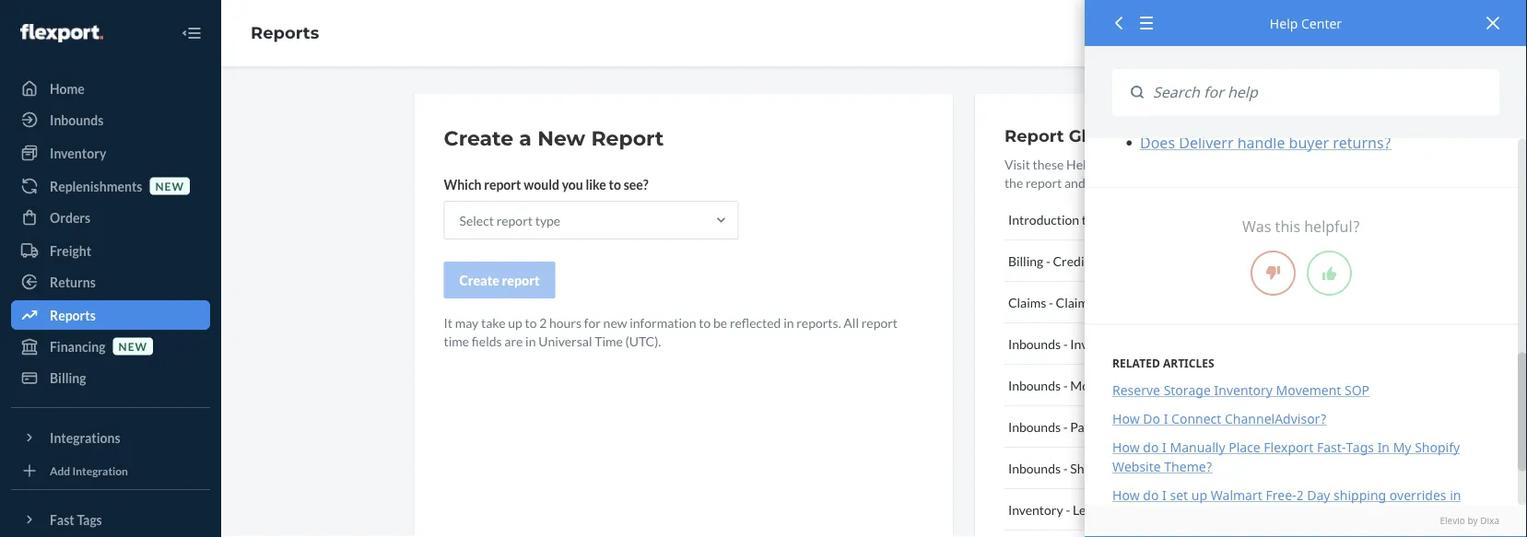 Task type: describe. For each thing, give the bounding box(es) containing it.
Search search field
[[1144, 69, 1499, 116]]

elevio by dixa
[[1440, 515, 1499, 527]]

theme?
[[1164, 458, 1213, 475]]

home
[[50, 81, 85, 96]]

new inside it may take up to 2 hours for new information to be reflected in reports. all report time fields are in universal time (utc).
[[603, 315, 627, 330]]

- for claims
[[1049, 294, 1053, 310]]

related
[[1112, 355, 1160, 370]]

- for credits
[[1046, 253, 1050, 269]]

orders
[[50, 210, 91, 225]]

returns
[[50, 274, 96, 290]]

how do i connect channeladvisor?
[[1112, 410, 1327, 427]]

how for how do i set up walmart free-2 day shipping overrides in zentail?
[[1112, 486, 1140, 504]]

new
[[537, 126, 585, 151]]

to left hours
[[525, 315, 537, 330]]

1 horizontal spatial reports link
[[251, 23, 319, 43]]

inbounds for inbounds - monthly reconciliation
[[1008, 377, 1061, 393]]

report for create report
[[502, 272, 540, 288]]

to right like
[[609, 176, 621, 192]]

do
[[1143, 410, 1160, 427]]

help center
[[1270, 14, 1342, 32]]

set
[[1170, 486, 1188, 504]]

create a new report
[[444, 126, 664, 151]]

create for create a new report
[[444, 126, 513, 151]]

be
[[713, 315, 727, 330]]

details.
[[1132, 175, 1172, 190]]

these
[[1033, 156, 1064, 172]]

which report would you like to see?
[[444, 176, 648, 192]]

was this helpful?
[[1242, 216, 1360, 236]]

shopify
[[1415, 439, 1460, 456]]

connect
[[1171, 410, 1221, 427]]

fast-
[[1317, 439, 1346, 456]]

integration
[[72, 464, 128, 477]]

the
[[1004, 175, 1023, 190]]

visit
[[1004, 156, 1030, 172]]

inbounds - monthly reconciliation
[[1008, 377, 1201, 393]]

you
[[562, 176, 583, 192]]

do for zentail?
[[1143, 486, 1159, 504]]

inventory up how do i connect channeladvisor? at the bottom of the page
[[1214, 381, 1273, 399]]

inbounds - shipping plan reconciliation
[[1008, 460, 1229, 476]]

inbounds for inbounds - inventory reconciliation
[[1008, 336, 1061, 352]]

elevio by dixa link
[[1112, 515, 1499, 528]]

orders link
[[11, 203, 210, 232]]

description
[[1226, 156, 1290, 172]]

- for shipping
[[1063, 460, 1068, 476]]

a inside visit these help center articles to get a description of the report and column details.
[[1217, 156, 1223, 172]]

day
[[1307, 486, 1330, 504]]

see?
[[624, 176, 648, 192]]

add integration
[[50, 464, 128, 477]]

zentail?
[[1112, 506, 1160, 523]]

introduction
[[1008, 211, 1079, 227]]

column
[[1088, 175, 1129, 190]]

reporting
[[1096, 211, 1153, 227]]

flexport logo image
[[20, 24, 103, 42]]

1 vertical spatial reports link
[[11, 300, 210, 330]]

how do i manually place flexport fast-tags in my shopify website theme?
[[1112, 439, 1460, 475]]

credits
[[1053, 253, 1095, 269]]

flexport
[[1264, 439, 1314, 456]]

report for billing - credits report
[[1097, 253, 1136, 269]]

type
[[535, 212, 560, 228]]

new for financing
[[118, 340, 148, 353]]

create report button
[[444, 262, 555, 299]]

manually
[[1170, 439, 1225, 456]]

movement
[[1276, 381, 1341, 399]]

billing - credits report
[[1008, 253, 1136, 269]]

shipping
[[1334, 486, 1386, 504]]

- for inventory
[[1063, 336, 1068, 352]]

fast tags
[[50, 512, 102, 528]]

hours
[[549, 315, 582, 330]]

1 vertical spatial articles
[[1163, 355, 1214, 370]]

1 horizontal spatial center
[[1301, 14, 1342, 32]]

1 horizontal spatial in
[[783, 315, 794, 330]]

time
[[444, 333, 469, 349]]

billing for billing - credits report
[[1008, 253, 1043, 269]]

- for levels
[[1066, 502, 1070, 517]]

add
[[50, 464, 70, 477]]

inbounds - packages
[[1008, 419, 1123, 435]]

helpful?
[[1304, 216, 1360, 236]]

0 horizontal spatial a
[[519, 126, 532, 151]]

packages
[[1070, 419, 1123, 435]]

and
[[1064, 175, 1085, 190]]

report inside it may take up to 2 hours for new information to be reflected in reports. all report time fields are in universal time (utc).
[[861, 315, 898, 330]]

elevio
[[1440, 515, 1465, 527]]

freight link
[[11, 236, 210, 265]]

to inside button
[[1082, 211, 1094, 227]]

of
[[1292, 156, 1304, 172]]

financing
[[50, 339, 106, 354]]

levels
[[1073, 502, 1108, 517]]

2 vertical spatial reconciliation
[[1149, 460, 1229, 476]]

plan
[[1121, 460, 1146, 476]]

fast
[[50, 512, 74, 528]]

reconciliation for inbounds - monthly reconciliation
[[1121, 377, 1201, 393]]

claims - claims submitted
[[1008, 294, 1155, 310]]

by
[[1468, 515, 1478, 527]]

inbounds for inbounds - shipping plan reconciliation
[[1008, 460, 1061, 476]]

how for how do i connect channeladvisor?
[[1112, 410, 1140, 427]]

in
[[1377, 439, 1390, 456]]

report glossary
[[1004, 125, 1142, 146]]

billing - credits report button
[[1004, 241, 1304, 282]]

do for theme?
[[1143, 439, 1159, 456]]

introduction to reporting button
[[1004, 199, 1304, 241]]

inventory left the levels
[[1008, 502, 1063, 517]]

it
[[444, 315, 453, 330]]

overrides
[[1390, 486, 1446, 504]]

inbounds link
[[11, 105, 210, 135]]

1 horizontal spatial report
[[1004, 125, 1064, 146]]

create report
[[459, 272, 540, 288]]

(utc).
[[625, 333, 661, 349]]

to left 'be'
[[699, 315, 711, 330]]

shipping
[[1070, 460, 1119, 476]]

time
[[595, 333, 623, 349]]



Task type: vqa. For each thing, say whether or not it's contained in the screenshot.
'related'
yes



Task type: locate. For each thing, give the bounding box(es) containing it.
how do i set up walmart free-2 day shipping overrides in zentail?
[[1112, 486, 1461, 523]]

close navigation image
[[181, 22, 203, 44]]

inbounds left packages at the bottom right of page
[[1008, 419, 1061, 435]]

0 horizontal spatial tags
[[77, 512, 102, 528]]

center
[[1301, 14, 1342, 32], [1096, 156, 1135, 172]]

create up "may"
[[459, 272, 499, 288]]

2
[[539, 315, 547, 330], [1297, 486, 1304, 504]]

do inside how do i set up walmart free-2 day shipping overrides in zentail?
[[1143, 486, 1159, 504]]

1 claims from the left
[[1008, 294, 1046, 310]]

inventory up replenishments on the left top of page
[[50, 145, 106, 161]]

i right do
[[1164, 410, 1168, 427]]

reports.
[[796, 315, 841, 330]]

- left packages at the bottom right of page
[[1063, 419, 1068, 435]]

center inside visit these help center articles to get a description of the report and column details.
[[1096, 156, 1135, 172]]

new up orders link
[[155, 179, 184, 193]]

2 left hours
[[539, 315, 547, 330]]

report down reporting
[[1097, 253, 1136, 269]]

it may take up to 2 hours for new information to be reflected in reports. all report time fields are in universal time (utc).
[[444, 315, 898, 349]]

claims down credits
[[1056, 294, 1094, 310]]

take
[[481, 315, 506, 330]]

1 vertical spatial help
[[1066, 156, 1093, 172]]

which
[[444, 176, 482, 192]]

i for connect
[[1164, 410, 1168, 427]]

tags right fast in the left bottom of the page
[[77, 512, 102, 528]]

1 vertical spatial new
[[603, 315, 627, 330]]

- inside 'button'
[[1046, 253, 1050, 269]]

0 vertical spatial reports
[[251, 23, 319, 43]]

up up are
[[508, 315, 522, 330]]

1 vertical spatial 2
[[1297, 486, 1304, 504]]

in inside how do i set up walmart free-2 day shipping overrides in zentail?
[[1450, 486, 1461, 504]]

- down billing - credits report
[[1049, 294, 1053, 310]]

do up website on the right bottom
[[1143, 439, 1159, 456]]

inbounds down inbounds - packages
[[1008, 460, 1061, 476]]

get
[[1196, 156, 1214, 172]]

report for create a new report
[[591, 126, 664, 151]]

new up time
[[603, 315, 627, 330]]

report inside 'button'
[[1097, 253, 1136, 269]]

claims down billing - credits report
[[1008, 294, 1046, 310]]

1 horizontal spatial new
[[155, 179, 184, 193]]

report inside visit these help center articles to get a description of the report and column details.
[[1026, 175, 1062, 190]]

inbounds
[[50, 112, 104, 128], [1008, 336, 1061, 352], [1008, 377, 1061, 393], [1008, 419, 1061, 435], [1008, 460, 1061, 476]]

0 horizontal spatial help
[[1066, 156, 1093, 172]]

inventory link
[[11, 138, 210, 168]]

0 vertical spatial in
[[783, 315, 794, 330]]

integrations
[[50, 430, 120, 446]]

0 vertical spatial a
[[519, 126, 532, 151]]

place
[[1229, 439, 1260, 456]]

do up zentail?
[[1143, 486, 1159, 504]]

website
[[1112, 458, 1161, 475]]

claims - claims submitted button
[[1004, 282, 1304, 323]]

- for monthly
[[1063, 377, 1068, 393]]

inbounds for inbounds - packages
[[1008, 419, 1061, 435]]

1 horizontal spatial reports
[[251, 23, 319, 43]]

1 horizontal spatial up
[[1191, 486, 1207, 504]]

2 inside how do i set up walmart free-2 day shipping overrides in zentail?
[[1297, 486, 1304, 504]]

inbounds - inventory reconciliation
[[1008, 336, 1208, 352]]

tags left in
[[1346, 439, 1374, 456]]

i up theme?
[[1162, 439, 1167, 456]]

1 horizontal spatial billing
[[1008, 253, 1043, 269]]

report for which report would you like to see?
[[484, 176, 521, 192]]

how left do
[[1112, 410, 1140, 427]]

introduction to reporting
[[1008, 211, 1153, 227]]

2 left day
[[1297, 486, 1304, 504]]

1 vertical spatial reconciliation
[[1121, 377, 1201, 393]]

billing inside 'button'
[[1008, 253, 1043, 269]]

walmart
[[1211, 486, 1262, 504]]

1 vertical spatial do
[[1143, 486, 1159, 504]]

a right get
[[1217, 156, 1223, 172]]

inbounds - shipping plan reconciliation button
[[1004, 448, 1304, 489]]

report up 'take'
[[502, 272, 540, 288]]

reconciliation
[[1128, 336, 1208, 352], [1121, 377, 1201, 393], [1149, 460, 1229, 476]]

help
[[1270, 14, 1298, 32], [1066, 156, 1093, 172]]

today
[[1110, 502, 1144, 517]]

1 how from the top
[[1112, 410, 1140, 427]]

inventory - levels today button
[[1004, 489, 1304, 531]]

report inside 'button'
[[502, 272, 540, 288]]

i inside how do i manually place flexport fast-tags in my shopify website theme?
[[1162, 439, 1167, 456]]

tags inside dropdown button
[[77, 512, 102, 528]]

create inside 'button'
[[459, 272, 499, 288]]

submitted
[[1096, 294, 1155, 310]]

0 horizontal spatial reports
[[50, 307, 96, 323]]

all
[[844, 315, 859, 330]]

0 vertical spatial how
[[1112, 410, 1140, 427]]

information
[[630, 315, 696, 330]]

reports link
[[251, 23, 319, 43], [11, 300, 210, 330]]

new
[[155, 179, 184, 193], [603, 315, 627, 330], [118, 340, 148, 353]]

0 vertical spatial billing
[[1008, 253, 1043, 269]]

0 horizontal spatial center
[[1096, 156, 1135, 172]]

report left the type
[[496, 212, 533, 228]]

create for create report
[[459, 272, 499, 288]]

i for manually
[[1162, 439, 1167, 456]]

reports
[[251, 23, 319, 43], [50, 307, 96, 323]]

how
[[1112, 410, 1140, 427], [1112, 439, 1140, 456], [1112, 486, 1140, 504]]

report down these
[[1026, 175, 1062, 190]]

- left shipping
[[1063, 460, 1068, 476]]

select report type
[[459, 212, 560, 228]]

a left new
[[519, 126, 532, 151]]

1 vertical spatial a
[[1217, 156, 1223, 172]]

report right all
[[861, 315, 898, 330]]

- left the levels
[[1066, 502, 1070, 517]]

new for replenishments
[[155, 179, 184, 193]]

1 horizontal spatial help
[[1270, 14, 1298, 32]]

up inside it may take up to 2 hours for new information to be reflected in reports. all report time fields are in universal time (utc).
[[508, 315, 522, 330]]

2 vertical spatial in
[[1450, 486, 1461, 504]]

0 horizontal spatial reports link
[[11, 300, 210, 330]]

in right are
[[525, 333, 536, 349]]

integrations button
[[11, 423, 210, 452]]

do
[[1143, 439, 1159, 456], [1143, 486, 1159, 504]]

report up see? at top
[[591, 126, 664, 151]]

2 vertical spatial i
[[1162, 486, 1167, 504]]

- for packages
[[1063, 419, 1068, 435]]

1 do from the top
[[1143, 439, 1159, 456]]

0 horizontal spatial in
[[525, 333, 536, 349]]

1 vertical spatial up
[[1191, 486, 1207, 504]]

for
[[584, 315, 601, 330]]

sop
[[1345, 381, 1369, 399]]

0 vertical spatial help
[[1270, 14, 1298, 32]]

universal
[[538, 333, 592, 349]]

report up these
[[1004, 125, 1064, 146]]

new up billing link
[[118, 340, 148, 353]]

would
[[524, 176, 559, 192]]

billing link
[[11, 363, 210, 393]]

0 vertical spatial create
[[444, 126, 513, 151]]

0 horizontal spatial up
[[508, 315, 522, 330]]

1 vertical spatial tags
[[77, 512, 102, 528]]

report for select report type
[[496, 212, 533, 228]]

2 inside it may take up to 2 hours for new information to be reflected in reports. all report time fields are in universal time (utc).
[[539, 315, 547, 330]]

0 vertical spatial reconciliation
[[1128, 336, 1208, 352]]

articles inside visit these help center articles to get a description of the report and column details.
[[1138, 156, 1179, 172]]

report up select report type
[[484, 176, 521, 192]]

this
[[1275, 216, 1300, 236]]

articles up the storage at the right of page
[[1163, 355, 1214, 370]]

create up which
[[444, 126, 513, 151]]

tags
[[1346, 439, 1374, 456], [77, 512, 102, 528]]

inbounds up inbounds - packages
[[1008, 377, 1061, 393]]

2 do from the top
[[1143, 486, 1159, 504]]

billing for billing
[[50, 370, 86, 386]]

inventory - levels today
[[1008, 502, 1144, 517]]

billing down introduction
[[1008, 253, 1043, 269]]

0 vertical spatial up
[[508, 315, 522, 330]]

in up elevio
[[1450, 486, 1461, 504]]

0 vertical spatial 2
[[539, 315, 547, 330]]

2 horizontal spatial in
[[1450, 486, 1461, 504]]

billing down financing
[[50, 370, 86, 386]]

how inside how do i set up walmart free-2 day shipping overrides in zentail?
[[1112, 486, 1140, 504]]

1 vertical spatial i
[[1162, 439, 1167, 456]]

help up search search field
[[1270, 14, 1298, 32]]

1 horizontal spatial a
[[1217, 156, 1223, 172]]

0 vertical spatial articles
[[1138, 156, 1179, 172]]

3 how from the top
[[1112, 486, 1140, 504]]

select
[[459, 212, 494, 228]]

1 horizontal spatial 2
[[1297, 486, 1304, 504]]

- down claims - claims submitted
[[1063, 336, 1068, 352]]

report
[[1004, 125, 1064, 146], [591, 126, 664, 151], [1097, 253, 1136, 269]]

-
[[1046, 253, 1050, 269], [1049, 294, 1053, 310], [1063, 336, 1068, 352], [1063, 377, 1068, 393], [1063, 419, 1068, 435], [1063, 460, 1068, 476], [1066, 502, 1070, 517]]

0 vertical spatial tags
[[1346, 439, 1374, 456]]

0 vertical spatial new
[[155, 179, 184, 193]]

was
[[1242, 216, 1271, 236]]

0 vertical spatial center
[[1301, 14, 1342, 32]]

- left credits
[[1046, 253, 1050, 269]]

0 vertical spatial do
[[1143, 439, 1159, 456]]

i for set
[[1162, 486, 1167, 504]]

- left monthly
[[1063, 377, 1068, 393]]

inbounds - monthly reconciliation button
[[1004, 365, 1304, 406]]

1 vertical spatial center
[[1096, 156, 1135, 172]]

to inside visit these help center articles to get a description of the report and column details.
[[1182, 156, 1194, 172]]

reserve
[[1112, 381, 1160, 399]]

reconciliation up related articles
[[1128, 336, 1208, 352]]

2 claims from the left
[[1056, 294, 1094, 310]]

are
[[504, 333, 523, 349]]

to left get
[[1182, 156, 1194, 172]]

i
[[1164, 410, 1168, 427], [1162, 439, 1167, 456], [1162, 486, 1167, 504]]

inbounds down claims - claims submitted
[[1008, 336, 1061, 352]]

2 how from the top
[[1112, 439, 1140, 456]]

1 horizontal spatial tags
[[1346, 439, 1374, 456]]

i left set
[[1162, 486, 1167, 504]]

tags inside how do i manually place flexport fast-tags in my shopify website theme?
[[1346, 439, 1374, 456]]

up inside how do i set up walmart free-2 day shipping overrides in zentail?
[[1191, 486, 1207, 504]]

inbounds down home on the left of page
[[50, 112, 104, 128]]

0 horizontal spatial report
[[591, 126, 664, 151]]

report
[[1026, 175, 1062, 190], [484, 176, 521, 192], [496, 212, 533, 228], [502, 272, 540, 288], [861, 315, 898, 330]]

articles
[[1138, 156, 1179, 172], [1163, 355, 1214, 370]]

0 vertical spatial reports link
[[251, 23, 319, 43]]

do inside how do i manually place flexport fast-tags in my shopify website theme?
[[1143, 439, 1159, 456]]

inventory up monthly
[[1070, 336, 1125, 352]]

freight
[[50, 243, 91, 258]]

how inside how do i manually place flexport fast-tags in my shopify website theme?
[[1112, 439, 1140, 456]]

0 horizontal spatial claims
[[1008, 294, 1046, 310]]

add integration link
[[11, 460, 210, 482]]

1 vertical spatial how
[[1112, 439, 1140, 456]]

to left reporting
[[1082, 211, 1094, 227]]

a
[[519, 126, 532, 151], [1217, 156, 1223, 172]]

fields
[[472, 333, 502, 349]]

reconciliation down related articles
[[1121, 377, 1201, 393]]

in
[[783, 315, 794, 330], [525, 333, 536, 349], [1450, 486, 1461, 504]]

storage
[[1164, 381, 1211, 399]]

1 vertical spatial in
[[525, 333, 536, 349]]

up right set
[[1191, 486, 1207, 504]]

center up column
[[1096, 156, 1135, 172]]

0 horizontal spatial billing
[[50, 370, 86, 386]]

articles up details.
[[1138, 156, 1179, 172]]

2 vertical spatial how
[[1112, 486, 1140, 504]]

how for how do i manually place flexport fast-tags in my shopify website theme?
[[1112, 439, 1140, 456]]

help up the and
[[1066, 156, 1093, 172]]

how up zentail?
[[1112, 486, 1140, 504]]

reserve storage inventory movement sop
[[1112, 381, 1369, 399]]

how up website on the right bottom
[[1112, 439, 1140, 456]]

reconciliation for inbounds - inventory reconciliation
[[1128, 336, 1208, 352]]

0 horizontal spatial new
[[118, 340, 148, 353]]

reconciliation down manually
[[1149, 460, 1229, 476]]

i inside how do i set up walmart free-2 day shipping overrides in zentail?
[[1162, 486, 1167, 504]]

1 vertical spatial billing
[[50, 370, 86, 386]]

in left reports.
[[783, 315, 794, 330]]

claims
[[1008, 294, 1046, 310], [1056, 294, 1094, 310]]

related articles
[[1112, 355, 1214, 370]]

1 vertical spatial reports
[[50, 307, 96, 323]]

visit these help center articles to get a description of the report and column details.
[[1004, 156, 1304, 190]]

reflected
[[730, 315, 781, 330]]

0 horizontal spatial 2
[[539, 315, 547, 330]]

1 horizontal spatial claims
[[1056, 294, 1094, 310]]

monthly
[[1070, 377, 1118, 393]]

2 vertical spatial new
[[118, 340, 148, 353]]

2 horizontal spatial report
[[1097, 253, 1136, 269]]

help inside visit these help center articles to get a description of the report and column details.
[[1066, 156, 1093, 172]]

center up search search field
[[1301, 14, 1342, 32]]

inbounds for inbounds
[[50, 112, 104, 128]]

2 horizontal spatial new
[[603, 315, 627, 330]]

dixa
[[1480, 515, 1499, 527]]

0 vertical spatial i
[[1164, 410, 1168, 427]]

like
[[586, 176, 606, 192]]

1 vertical spatial create
[[459, 272, 499, 288]]



